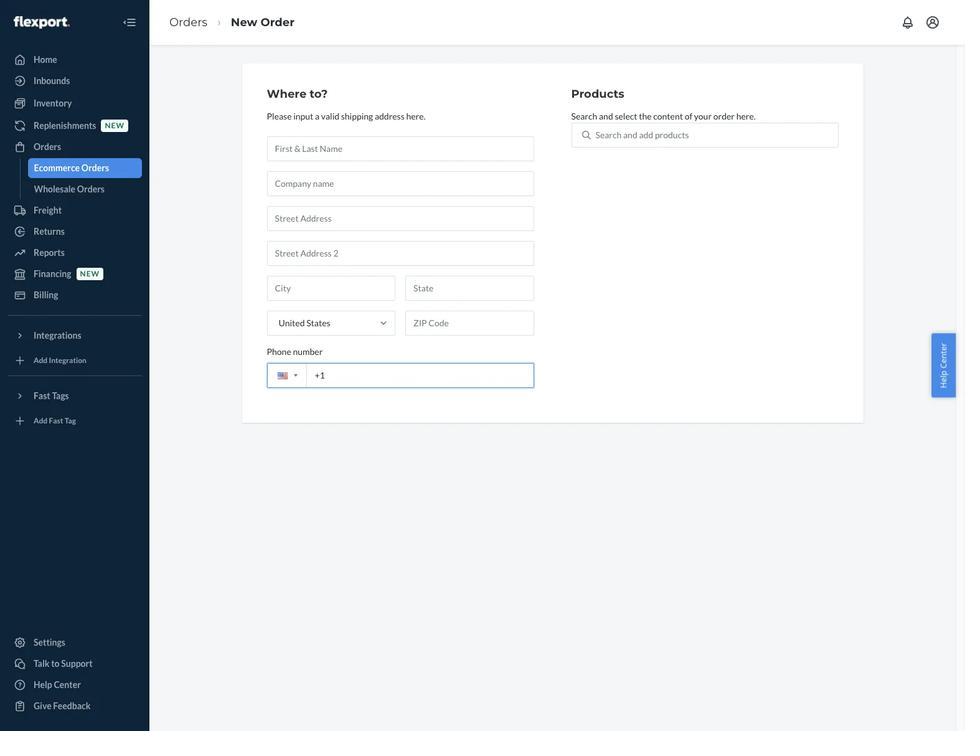 Task type: locate. For each thing, give the bounding box(es) containing it.
fast
[[34, 391, 50, 401], [49, 416, 63, 426]]

united
[[279, 318, 305, 328]]

fast inside dropdown button
[[34, 391, 50, 401]]

1 add from the top
[[34, 356, 47, 365]]

fast tags
[[34, 391, 69, 401]]

where to?
[[267, 87, 328, 101]]

0 vertical spatial new
[[105, 121, 125, 130]]

wholesale
[[34, 184, 75, 194]]

orders link up ecommerce orders
[[7, 137, 142, 157]]

help center
[[939, 343, 950, 388], [34, 680, 81, 690]]

new order link
[[231, 15, 295, 29]]

0 vertical spatial center
[[939, 343, 950, 369]]

talk to support button
[[7, 654, 142, 674]]

State text field
[[406, 276, 534, 301]]

orders link left new
[[169, 15, 208, 29]]

search image
[[582, 131, 591, 139]]

1 vertical spatial center
[[54, 680, 81, 690]]

0 horizontal spatial orders link
[[7, 137, 142, 157]]

billing link
[[7, 285, 142, 305]]

0 horizontal spatial center
[[54, 680, 81, 690]]

inbounds link
[[7, 71, 142, 91]]

2 add from the top
[[34, 416, 47, 426]]

ZIP Code text field
[[406, 311, 534, 336]]

1 horizontal spatial help center
[[939, 343, 950, 388]]

ecommerce
[[34, 163, 80, 173]]

ecommerce orders link
[[28, 158, 142, 178]]

open notifications image
[[901, 15, 916, 30]]

new
[[105, 121, 125, 130], [80, 269, 100, 279]]

help inside button
[[939, 371, 950, 388]]

0 vertical spatial search
[[572, 111, 598, 121]]

billing
[[34, 290, 58, 300]]

add left the integration
[[34, 356, 47, 365]]

tags
[[52, 391, 69, 401]]

1 vertical spatial new
[[80, 269, 100, 279]]

1 horizontal spatial new
[[105, 121, 125, 130]]

here. right address
[[407, 111, 426, 121]]

1 vertical spatial and
[[624, 129, 638, 140]]

orders up wholesale orders link at the top left of page
[[81, 163, 109, 173]]

help
[[939, 371, 950, 388], [34, 680, 52, 690]]

help center link
[[7, 675, 142, 695]]

center inside button
[[939, 343, 950, 369]]

0 horizontal spatial here.
[[407, 111, 426, 121]]

replenishments
[[34, 120, 96, 131]]

home
[[34, 54, 57, 65]]

products
[[572, 87, 625, 101]]

breadcrumbs navigation
[[160, 4, 305, 41]]

the
[[639, 111, 652, 121]]

new down inventory link
[[105, 121, 125, 130]]

2 here. from the left
[[737, 111, 756, 121]]

support
[[61, 659, 93, 669]]

address
[[375, 111, 405, 121]]

orders inside breadcrumbs navigation
[[169, 15, 208, 29]]

new down 'reports' link
[[80, 269, 100, 279]]

united states
[[279, 318, 331, 328]]

here. right order at right
[[737, 111, 756, 121]]

search
[[572, 111, 598, 121], [596, 129, 622, 140]]

1 vertical spatial help
[[34, 680, 52, 690]]

1 horizontal spatial center
[[939, 343, 950, 369]]

center
[[939, 343, 950, 369], [54, 680, 81, 690]]

and left select on the right top
[[599, 111, 614, 121]]

order
[[714, 111, 735, 121]]

First & Last Name text field
[[267, 136, 534, 161]]

0 vertical spatial help center
[[939, 343, 950, 388]]

phone
[[267, 346, 291, 357]]

inbounds
[[34, 75, 70, 86]]

talk
[[34, 659, 50, 669]]

wholesale orders link
[[28, 179, 142, 199]]

1 horizontal spatial and
[[624, 129, 638, 140]]

and left 'add'
[[624, 129, 638, 140]]

search and add products
[[596, 129, 689, 140]]

orders left new
[[169, 15, 208, 29]]

inventory link
[[7, 93, 142, 113]]

add integration
[[34, 356, 87, 365]]

here.
[[407, 111, 426, 121], [737, 111, 756, 121]]

add down fast tags on the left
[[34, 416, 47, 426]]

of
[[685, 111, 693, 121]]

phone number
[[267, 346, 323, 357]]

returns link
[[7, 222, 142, 242]]

and
[[599, 111, 614, 121], [624, 129, 638, 140]]

orders inside 'link'
[[81, 163, 109, 173]]

1 (702) 123-4567 telephone field
[[267, 363, 534, 388]]

0 vertical spatial fast
[[34, 391, 50, 401]]

orders
[[169, 15, 208, 29], [34, 141, 61, 152], [81, 163, 109, 173], [77, 184, 105, 194]]

fast left tag
[[49, 416, 63, 426]]

fast left the tags
[[34, 391, 50, 401]]

0 vertical spatial add
[[34, 356, 47, 365]]

orders up the ecommerce
[[34, 141, 61, 152]]

0 vertical spatial orders link
[[169, 15, 208, 29]]

orders link
[[169, 15, 208, 29], [7, 137, 142, 157]]

search up search icon
[[572, 111, 598, 121]]

wholesale orders
[[34, 184, 105, 194]]

number
[[293, 346, 323, 357]]

1 horizontal spatial help
[[939, 371, 950, 388]]

add fast tag link
[[7, 411, 142, 431]]

valid
[[321, 111, 340, 121]]

and for select
[[599, 111, 614, 121]]

1 vertical spatial search
[[596, 129, 622, 140]]

0 vertical spatial help
[[939, 371, 950, 388]]

search for search and add products
[[596, 129, 622, 140]]

home link
[[7, 50, 142, 70]]

1 horizontal spatial here.
[[737, 111, 756, 121]]

ecommerce orders
[[34, 163, 109, 173]]

1 vertical spatial add
[[34, 416, 47, 426]]

0 horizontal spatial new
[[80, 269, 100, 279]]

give
[[34, 701, 51, 712]]

add
[[34, 356, 47, 365], [34, 416, 47, 426]]

0 horizontal spatial help
[[34, 680, 52, 690]]

please input a valid shipping address here.
[[267, 111, 426, 121]]

0 horizontal spatial and
[[599, 111, 614, 121]]

0 vertical spatial and
[[599, 111, 614, 121]]

feedback
[[53, 701, 91, 712]]

add for add integration
[[34, 356, 47, 365]]

search right search icon
[[596, 129, 622, 140]]

integrations
[[34, 330, 81, 341]]

0 horizontal spatial help center
[[34, 680, 81, 690]]



Task type: describe. For each thing, give the bounding box(es) containing it.
financing
[[34, 269, 71, 279]]

a
[[315, 111, 320, 121]]

Street Address 2 text field
[[267, 241, 534, 266]]

where
[[267, 87, 307, 101]]

united states: + 1 image
[[294, 375, 298, 377]]

add
[[640, 129, 654, 140]]

settings link
[[7, 633, 142, 653]]

reports
[[34, 247, 65, 258]]

1 here. from the left
[[407, 111, 426, 121]]

Company name text field
[[267, 171, 534, 196]]

your
[[695, 111, 712, 121]]

tag
[[65, 416, 76, 426]]

reports link
[[7, 243, 142, 263]]

1 vertical spatial fast
[[49, 416, 63, 426]]

freight link
[[7, 201, 142, 221]]

close navigation image
[[122, 15, 137, 30]]

new order
[[231, 15, 295, 29]]

new
[[231, 15, 258, 29]]

content
[[654, 111, 683, 121]]

new for replenishments
[[105, 121, 125, 130]]

new for financing
[[80, 269, 100, 279]]

please
[[267, 111, 292, 121]]

states
[[307, 318, 331, 328]]

inventory
[[34, 98, 72, 108]]

1 horizontal spatial orders link
[[169, 15, 208, 29]]

select
[[615, 111, 638, 121]]

settings
[[34, 637, 65, 648]]

City text field
[[267, 276, 396, 301]]

add integration link
[[7, 351, 142, 371]]

give feedback
[[34, 701, 91, 712]]

help center button
[[932, 334, 956, 398]]

fast tags button
[[7, 386, 142, 406]]

give feedback button
[[7, 697, 142, 717]]

returns
[[34, 226, 65, 237]]

to?
[[310, 87, 328, 101]]

search and select the content of your order here.
[[572, 111, 756, 121]]

freight
[[34, 205, 62, 216]]

flexport logo image
[[14, 16, 70, 28]]

integrations button
[[7, 326, 142, 346]]

add for add fast tag
[[34, 416, 47, 426]]

and for add
[[624, 129, 638, 140]]

products
[[655, 129, 689, 140]]

talk to support
[[34, 659, 93, 669]]

search for search and select the content of your order here.
[[572, 111, 598, 121]]

orders down ecommerce orders 'link'
[[77, 184, 105, 194]]

shipping
[[341, 111, 373, 121]]

add fast tag
[[34, 416, 76, 426]]

input
[[294, 111, 314, 121]]

order
[[261, 15, 295, 29]]

Street Address text field
[[267, 206, 534, 231]]

to
[[51, 659, 60, 669]]

integration
[[49, 356, 87, 365]]

help center inside button
[[939, 343, 950, 388]]

open account menu image
[[926, 15, 941, 30]]

1 vertical spatial help center
[[34, 680, 81, 690]]

1 vertical spatial orders link
[[7, 137, 142, 157]]



Task type: vqa. For each thing, say whether or not it's contained in the screenshot.
Problems link
no



